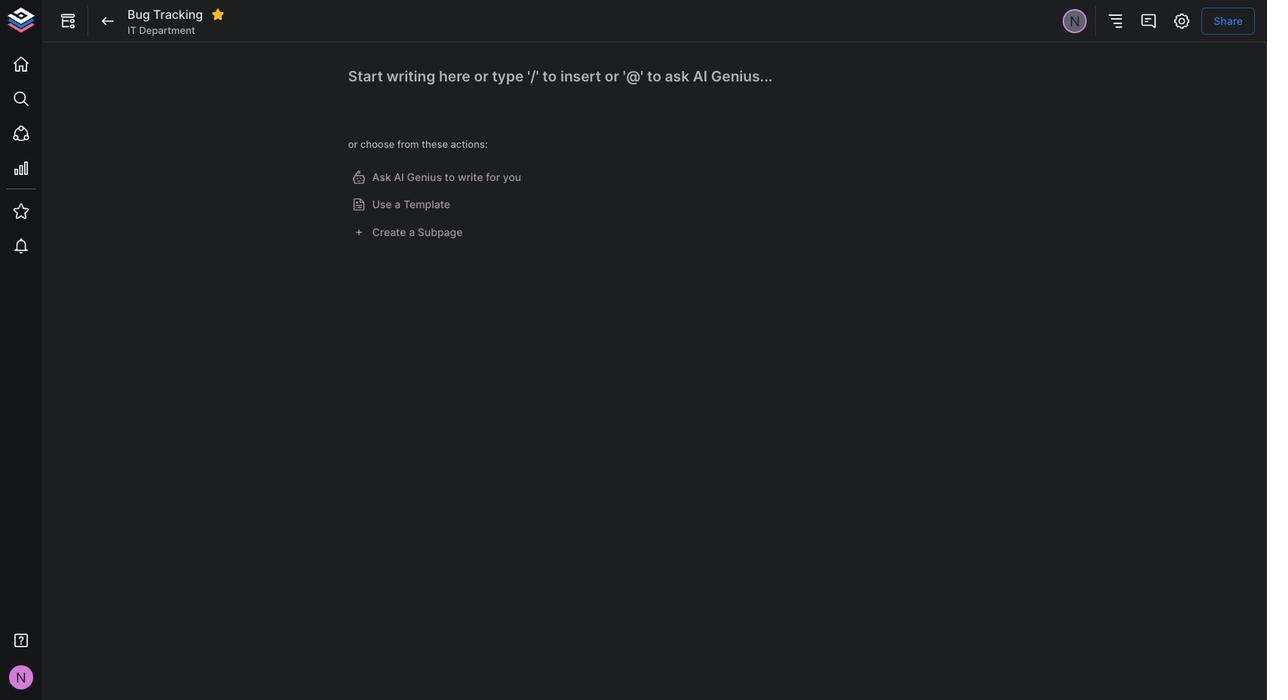 Task type: vqa. For each thing, say whether or not it's contained in the screenshot.
show wiki image
yes



Task type: describe. For each thing, give the bounding box(es) containing it.
comments image
[[1140, 12, 1158, 30]]

table of contents image
[[1107, 12, 1125, 30]]



Task type: locate. For each thing, give the bounding box(es) containing it.
show wiki image
[[59, 12, 77, 30]]

settings image
[[1174, 12, 1192, 30]]

go back image
[[99, 12, 117, 30]]

remove favorite image
[[211, 7, 225, 21]]



